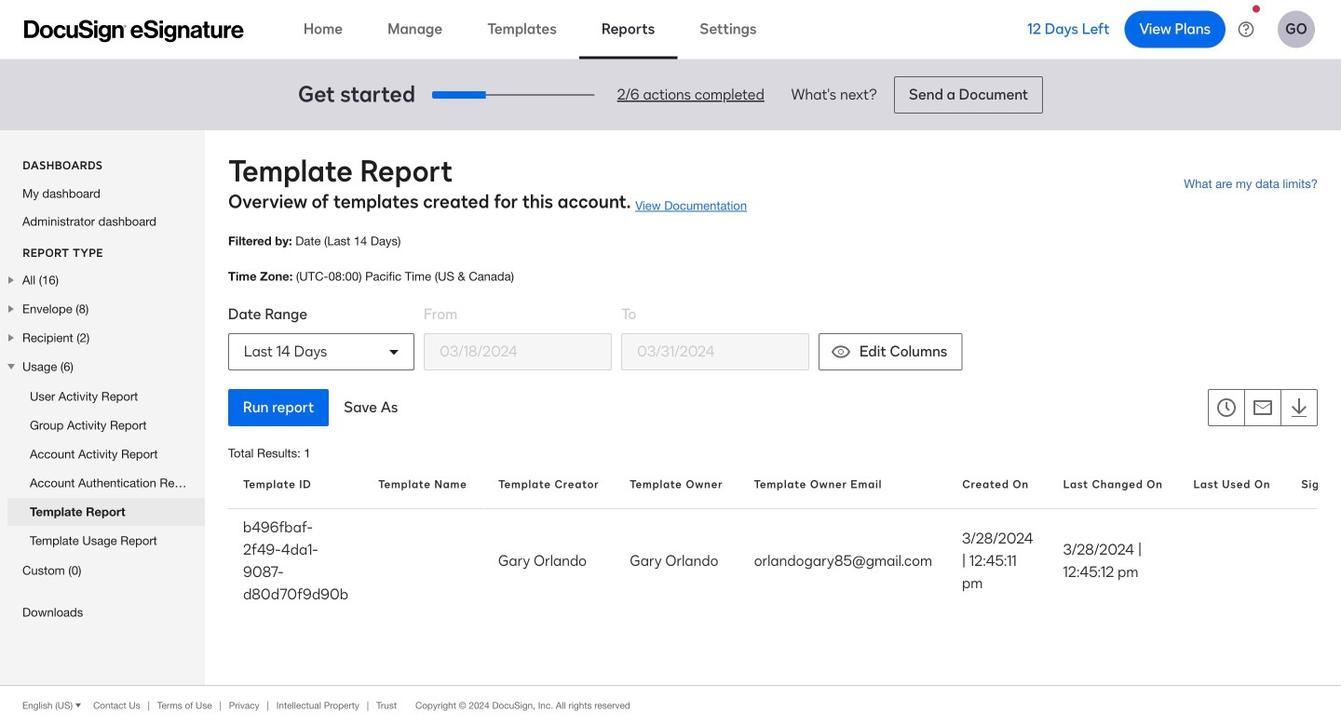 Task type: locate. For each thing, give the bounding box(es) containing it.
secondary report detail actions group
[[1208, 389, 1318, 427]]

more info region
[[0, 686, 1341, 726]]

docusign esignature image
[[24, 20, 244, 42]]

MM/DD/YYYY text field
[[622, 334, 808, 370]]



Task type: vqa. For each thing, say whether or not it's contained in the screenshot.
MM/DD/YYYY text box
yes



Task type: describe. For each thing, give the bounding box(es) containing it.
primary report detail actions group
[[228, 389, 413, 427]]

MM/DD/YYYY text field
[[425, 334, 611, 370]]



